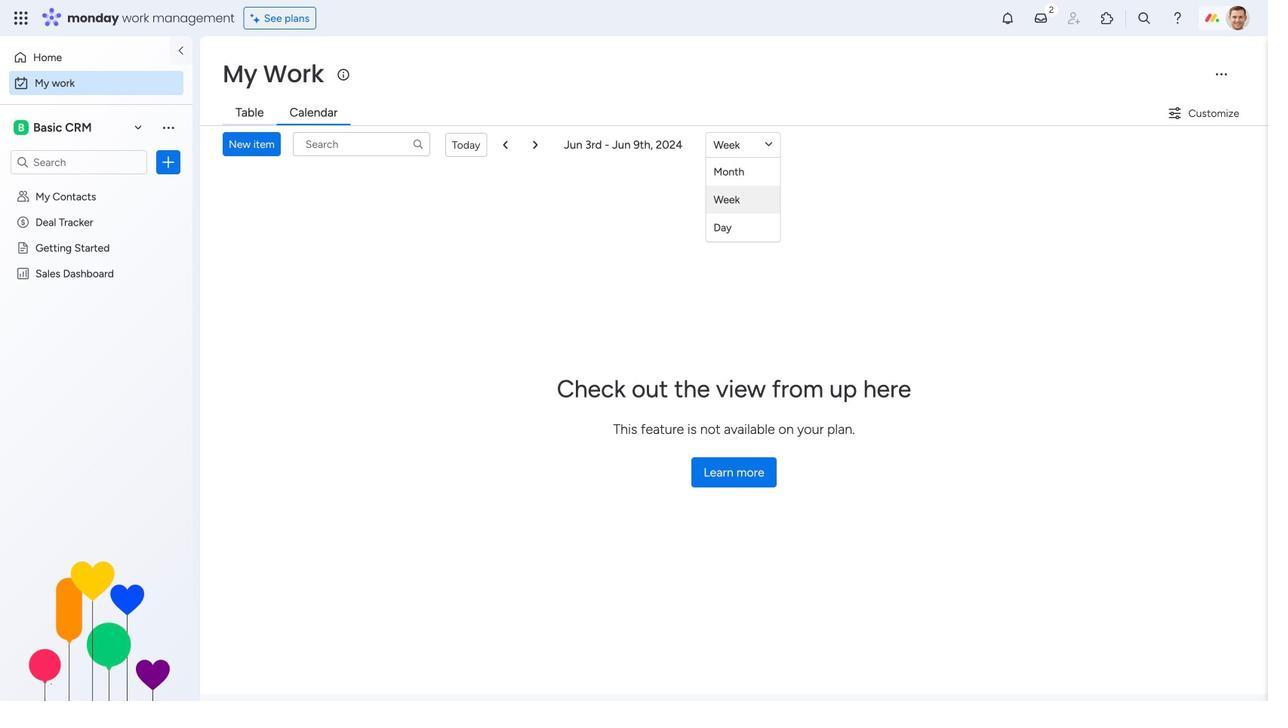 Task type: describe. For each thing, give the bounding box(es) containing it.
list arrow image
[[533, 140, 538, 150]]

help image
[[1170, 11, 1185, 26]]

workspace selection element
[[11, 115, 130, 140]]

public board image
[[16, 241, 30, 255]]

0 horizontal spatial list box
[[0, 181, 193, 490]]

lottie animation image
[[0, 549, 193, 701]]

terry turtle image
[[1226, 6, 1250, 30]]

search image
[[412, 138, 424, 150]]

search everything image
[[1137, 11, 1152, 26]]

0 vertical spatial option
[[9, 45, 161, 69]]

options image
[[161, 155, 176, 170]]

2 vertical spatial option
[[0, 183, 193, 186]]



Task type: vqa. For each thing, say whether or not it's contained in the screenshot.
the leftmost PUBLIC DASHBOARD icon
no



Task type: locate. For each thing, give the bounding box(es) containing it.
list box
[[706, 158, 780, 242], [0, 181, 193, 490]]

lottie animation element
[[0, 549, 193, 701]]

2 tab from the left
[[277, 101, 351, 125]]

None search field
[[293, 132, 430, 156]]

1 tab from the left
[[223, 101, 277, 125]]

tab list
[[223, 101, 351, 125]]

Filter dashboard by text search field
[[293, 132, 430, 156]]

menu image
[[161, 120, 176, 135]]

2 image
[[1045, 1, 1059, 18]]

option
[[9, 45, 161, 69], [9, 71, 183, 95], [0, 183, 193, 186]]

monday marketplace image
[[1100, 11, 1115, 26]]

see plans image
[[250, 10, 264, 27]]

tab
[[223, 101, 277, 125], [277, 101, 351, 125]]

Search in workspace field
[[32, 153, 126, 171]]

notifications image
[[1000, 11, 1016, 26]]

list arrow image
[[503, 140, 508, 150]]

None field
[[706, 133, 721, 157]]

select product image
[[14, 11, 29, 26]]

update feed image
[[1034, 11, 1049, 26]]

menu image
[[1214, 66, 1229, 82]]

1 horizontal spatial list box
[[706, 158, 780, 242]]

1 vertical spatial option
[[9, 71, 183, 95]]

public dashboard image
[[16, 266, 30, 281]]



